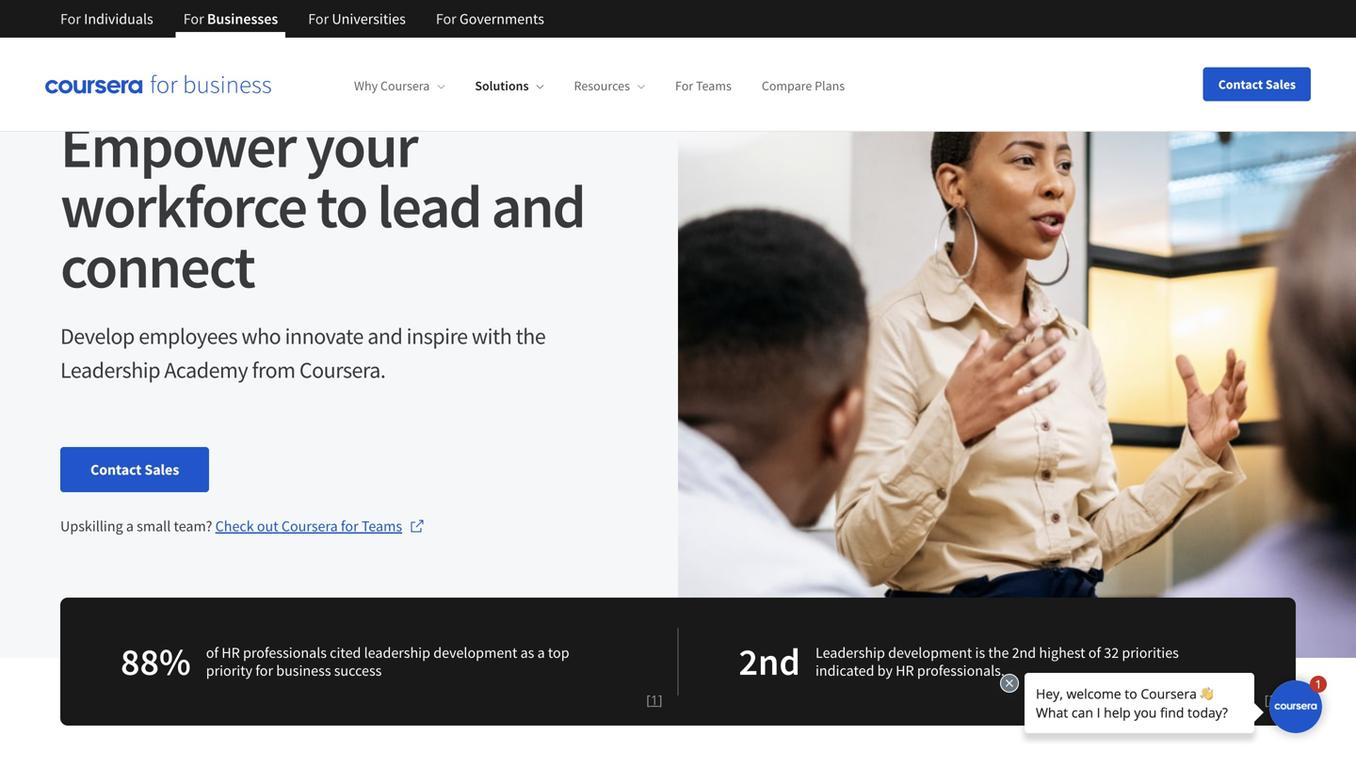 Task type: describe. For each thing, give the bounding box(es) containing it.
leadership
[[364, 644, 430, 663]]

1 vertical spatial coursera
[[281, 517, 338, 536]]

develop employees who innovate and inspire with the leadership academy from coursera.
[[60, 322, 546, 384]]

of inside of hr professionals cited leadership development as a top priority for business success
[[206, 644, 219, 663]]

academy
[[164, 356, 248, 384]]

for governments
[[436, 9, 544, 28]]

is
[[975, 644, 985, 663]]

business
[[276, 662, 331, 681]]

leadership inside leadership development is the 2nd highest of 32 priorities indicated by hr professionals.
[[816, 644, 885, 663]]

develop
[[60, 322, 135, 350]]

priority
[[206, 662, 253, 681]]

professionals
[[243, 644, 327, 663]]

check out coursera for teams
[[215, 517, 402, 536]]

a inside of hr professionals cited leadership development as a top priority for business success
[[537, 644, 545, 663]]

why
[[354, 77, 378, 94]]

0 horizontal spatial a
[[126, 517, 134, 536]]

individuals
[[84, 9, 153, 28]]

2
[[1269, 691, 1277, 709]]

highest
[[1039, 644, 1086, 663]]

for inside check out coursera for teams link
[[341, 517, 359, 536]]

cited
[[330, 644, 361, 663]]

for inside of hr professionals cited leadership development as a top priority for business success
[[256, 662, 273, 681]]

as
[[521, 644, 534, 663]]

your
[[306, 108, 417, 184]]

leadership development is the 2nd highest of 32 priorities indicated by hr professionals.
[[816, 644, 1179, 681]]

contact sales button
[[1204, 67, 1311, 101]]

for businesses
[[183, 9, 278, 28]]

with
[[472, 322, 512, 350]]

contact sales link
[[60, 447, 209, 493]]

[ for 88%
[[646, 691, 651, 709]]

to
[[316, 168, 367, 244]]

for teams link
[[675, 77, 732, 94]]

2nd inside leadership development is the 2nd highest of 32 priorities indicated by hr professionals.
[[1012, 644, 1036, 663]]

small
[[137, 517, 171, 536]]

] for 88%
[[658, 691, 663, 709]]

and inside develop employees who innovate and inspire with the leadership academy from coursera.
[[368, 322, 403, 350]]

of inside leadership development is the 2nd highest of 32 priorities indicated by hr professionals.
[[1089, 644, 1101, 663]]

who
[[241, 322, 281, 350]]

plans
[[815, 77, 845, 94]]

solutions link
[[475, 77, 544, 94]]

1 vertical spatial teams
[[362, 517, 402, 536]]

check out coursera for teams link
[[215, 515, 425, 538]]

development inside of hr professionals cited leadership development as a top priority for business success
[[433, 644, 518, 663]]

out
[[257, 517, 278, 536]]

compare plans
[[762, 77, 845, 94]]

team?
[[174, 517, 212, 536]]

sales for contact sales link
[[145, 461, 179, 479]]

0 vertical spatial coursera
[[380, 77, 430, 94]]

for for governments
[[436, 9, 457, 28]]

and inside empower your workforce to lead and connect
[[491, 168, 585, 244]]

for individuals
[[60, 9, 153, 28]]

0 horizontal spatial 2nd
[[739, 638, 801, 686]]

top
[[548, 644, 569, 663]]

for universities
[[308, 9, 406, 28]]

] for 2nd
[[1277, 691, 1281, 709]]



Task type: locate. For each thing, give the bounding box(es) containing it.
of left the 32
[[1089, 644, 1101, 663]]

why coursera link
[[354, 77, 445, 94]]

1 horizontal spatial sales
[[1266, 76, 1296, 93]]

resources
[[574, 77, 630, 94]]

for left individuals
[[60, 9, 81, 28]]

1 vertical spatial and
[[368, 322, 403, 350]]

0 horizontal spatial contact
[[90, 461, 142, 479]]

inspire
[[407, 322, 468, 350]]

the
[[516, 322, 546, 350], [988, 644, 1009, 663]]

0 horizontal spatial development
[[433, 644, 518, 663]]

1 vertical spatial the
[[988, 644, 1009, 663]]

development inside leadership development is the 2nd highest of 32 priorities indicated by hr professionals.
[[888, 644, 972, 663]]

coursera
[[380, 77, 430, 94], [281, 517, 338, 536]]

workforce
[[60, 168, 306, 244]]

lead
[[377, 168, 481, 244]]

for for individuals
[[60, 9, 81, 28]]

0 vertical spatial and
[[491, 168, 585, 244]]

resources link
[[574, 77, 645, 94]]

governments
[[460, 9, 544, 28]]

0 vertical spatial the
[[516, 322, 546, 350]]

by
[[878, 662, 893, 681]]

1 horizontal spatial coursera
[[380, 77, 430, 94]]

from
[[252, 356, 295, 384]]

coursera right the why
[[380, 77, 430, 94]]

0 horizontal spatial for
[[256, 662, 273, 681]]

0 vertical spatial contact sales
[[1219, 76, 1296, 93]]

2nd left "indicated"
[[739, 638, 801, 686]]

1 of from the left
[[206, 644, 219, 663]]

0 horizontal spatial coursera
[[281, 517, 338, 536]]

1 horizontal spatial of
[[1089, 644, 1101, 663]]

hr left 'professionals' in the left of the page
[[222, 644, 240, 663]]

compare
[[762, 77, 812, 94]]

upskilling a small team?
[[60, 517, 215, 536]]

2 ] from the left
[[1277, 691, 1281, 709]]

for right resources link
[[675, 77, 693, 94]]

0 horizontal spatial of
[[206, 644, 219, 663]]

1 horizontal spatial for
[[341, 517, 359, 536]]

1 vertical spatial leadership
[[816, 644, 885, 663]]

employees
[[139, 322, 237, 350]]

for left the governments
[[436, 9, 457, 28]]

for right priority
[[256, 662, 273, 681]]

the right is
[[988, 644, 1009, 663]]

hr
[[222, 644, 240, 663], [896, 662, 914, 681]]

1 development from the left
[[433, 644, 518, 663]]

1 vertical spatial for
[[256, 662, 273, 681]]

2 [ from the left
[[1265, 691, 1269, 709]]

development left as
[[433, 644, 518, 663]]

0 horizontal spatial leadership
[[60, 356, 160, 384]]

for for universities
[[308, 9, 329, 28]]

of right 88%
[[206, 644, 219, 663]]

banner navigation
[[45, 0, 559, 38]]

sales for contact sales button at the right top of the page
[[1266, 76, 1296, 93]]

0 vertical spatial contact
[[1219, 76, 1263, 93]]

sales
[[1266, 76, 1296, 93], [145, 461, 179, 479]]

]
[[658, 691, 663, 709], [1277, 691, 1281, 709]]

for
[[60, 9, 81, 28], [183, 9, 204, 28], [308, 9, 329, 28], [436, 9, 457, 28], [675, 77, 693, 94]]

1 horizontal spatial contact sales
[[1219, 76, 1296, 93]]

[ 2 ]
[[1265, 691, 1281, 709]]

for for businesses
[[183, 9, 204, 28]]

contact inside button
[[1219, 76, 1263, 93]]

0 horizontal spatial contact sales
[[90, 461, 179, 479]]

0 vertical spatial sales
[[1266, 76, 1296, 93]]

1 vertical spatial a
[[537, 644, 545, 663]]

priorities
[[1122, 644, 1179, 663]]

of
[[206, 644, 219, 663], [1089, 644, 1101, 663]]

32
[[1104, 644, 1119, 663]]

1 horizontal spatial hr
[[896, 662, 914, 681]]

for left the businesses
[[183, 9, 204, 28]]

1 horizontal spatial a
[[537, 644, 545, 663]]

[
[[646, 691, 651, 709], [1265, 691, 1269, 709]]

contact sales for contact sales link
[[90, 461, 179, 479]]

solutions
[[475, 77, 529, 94]]

for teams
[[675, 77, 732, 94]]

check
[[215, 517, 254, 536]]

indicated
[[816, 662, 875, 681]]

upskilling
[[60, 517, 123, 536]]

sales inside button
[[1266, 76, 1296, 93]]

2 of from the left
[[1089, 644, 1101, 663]]

0 horizontal spatial ]
[[658, 691, 663, 709]]

coursera right out
[[281, 517, 338, 536]]

for
[[341, 517, 359, 536], [256, 662, 273, 681]]

for left the universities
[[308, 9, 329, 28]]

88%
[[121, 638, 191, 686]]

development
[[433, 644, 518, 663], [888, 644, 972, 663]]

1 horizontal spatial leadership
[[816, 644, 885, 663]]

contact sales inside button
[[1219, 76, 1296, 93]]

compare plans link
[[762, 77, 845, 94]]

empower
[[60, 108, 295, 184]]

1 horizontal spatial and
[[491, 168, 585, 244]]

leadership inside develop employees who innovate and inspire with the leadership academy from coursera.
[[60, 356, 160, 384]]

and
[[491, 168, 585, 244], [368, 322, 403, 350]]

empower your workforce to lead and connect
[[60, 108, 585, 304]]

coursera for business image
[[45, 75, 271, 94]]

1
[[651, 691, 658, 709]]

a left 'small'
[[126, 517, 134, 536]]

1 horizontal spatial [
[[1265, 691, 1269, 709]]

[ 1 ]
[[646, 691, 663, 709]]

teams
[[696, 77, 732, 94], [362, 517, 402, 536]]

businesses
[[207, 9, 278, 28]]

0 horizontal spatial hr
[[222, 644, 240, 663]]

1 ] from the left
[[658, 691, 663, 709]]

1 vertical spatial contact sales
[[90, 461, 179, 479]]

1 horizontal spatial teams
[[696, 77, 732, 94]]

2nd
[[739, 638, 801, 686], [1012, 644, 1036, 663]]

success
[[334, 662, 382, 681]]

1 [ from the left
[[646, 691, 651, 709]]

0 horizontal spatial [
[[646, 691, 651, 709]]

2nd left the highest
[[1012, 644, 1036, 663]]

connect
[[60, 228, 254, 304]]

1 vertical spatial contact
[[90, 461, 142, 479]]

contact for contact sales link
[[90, 461, 142, 479]]

leadership
[[60, 356, 160, 384], [816, 644, 885, 663]]

of hr professionals cited leadership development as a top priority for business success
[[206, 644, 569, 681]]

1 horizontal spatial 2nd
[[1012, 644, 1036, 663]]

universities
[[332, 9, 406, 28]]

professionals.
[[917, 662, 1005, 681]]

hr inside of hr professionals cited leadership development as a top priority for business success
[[222, 644, 240, 663]]

0 vertical spatial leadership
[[60, 356, 160, 384]]

1 vertical spatial sales
[[145, 461, 179, 479]]

the right with
[[516, 322, 546, 350]]

hr inside leadership development is the 2nd highest of 32 priorities indicated by hr professionals.
[[896, 662, 914, 681]]

innovate
[[285, 322, 363, 350]]

0 vertical spatial a
[[126, 517, 134, 536]]

0 vertical spatial for
[[341, 517, 359, 536]]

1 horizontal spatial development
[[888, 644, 972, 663]]

a
[[126, 517, 134, 536], [537, 644, 545, 663]]

0 horizontal spatial sales
[[145, 461, 179, 479]]

0 vertical spatial teams
[[696, 77, 732, 94]]

contact sales
[[1219, 76, 1296, 93], [90, 461, 179, 479]]

1 horizontal spatial contact
[[1219, 76, 1263, 93]]

coursera.
[[299, 356, 386, 384]]

[ for 2nd
[[1265, 691, 1269, 709]]

the inside develop employees who innovate and inspire with the leadership academy from coursera.
[[516, 322, 546, 350]]

0 horizontal spatial and
[[368, 322, 403, 350]]

1 horizontal spatial the
[[988, 644, 1009, 663]]

hr right the by
[[896, 662, 914, 681]]

a right as
[[537, 644, 545, 663]]

for right out
[[341, 517, 359, 536]]

contact sales for contact sales button at the right top of the page
[[1219, 76, 1296, 93]]

0 horizontal spatial teams
[[362, 517, 402, 536]]

2 development from the left
[[888, 644, 972, 663]]

contact for contact sales button at the right top of the page
[[1219, 76, 1263, 93]]

development left is
[[888, 644, 972, 663]]

contact
[[1219, 76, 1263, 93], [90, 461, 142, 479]]

1 horizontal spatial ]
[[1277, 691, 1281, 709]]

why coursera
[[354, 77, 430, 94]]

the inside leadership development is the 2nd highest of 32 priorities indicated by hr professionals.
[[988, 644, 1009, 663]]

0 horizontal spatial the
[[516, 322, 546, 350]]



Task type: vqa. For each thing, say whether or not it's contained in the screenshot.
Workforce
yes



